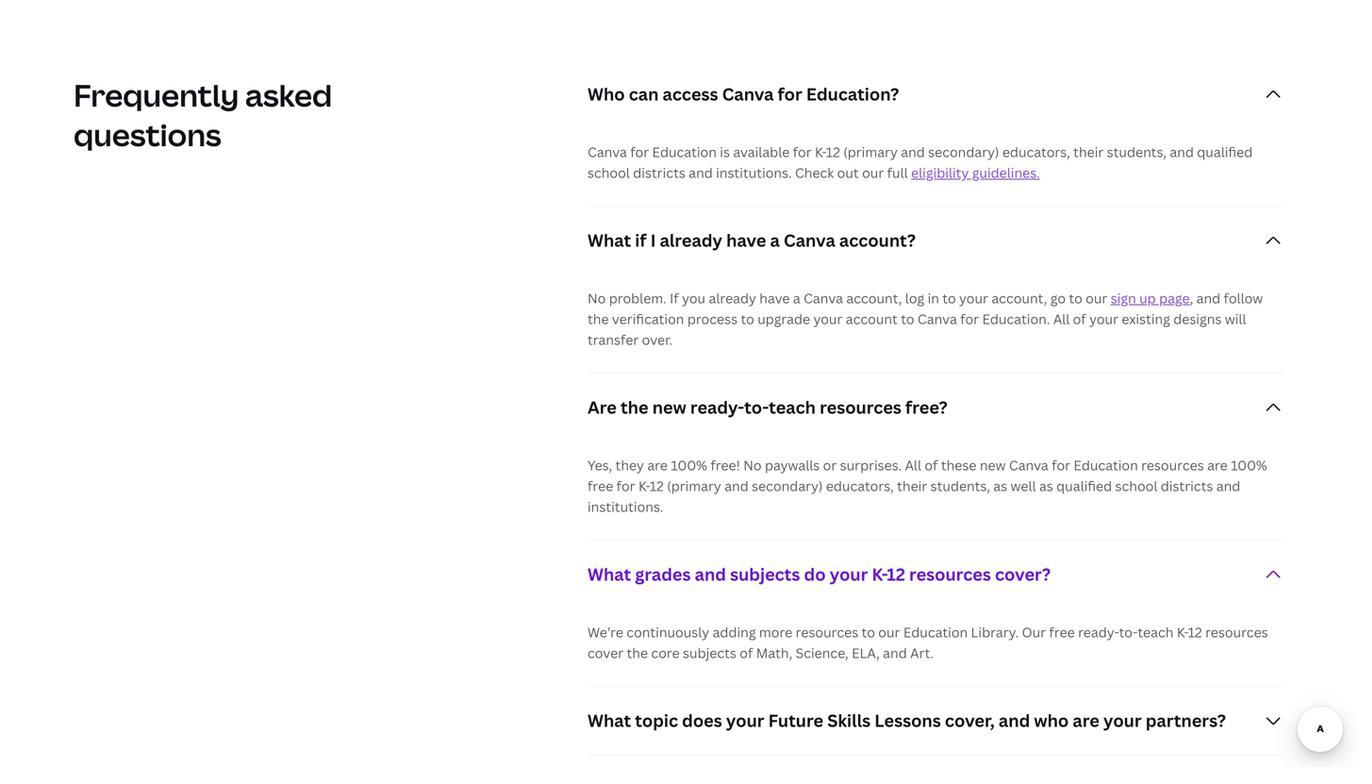 Task type: describe. For each thing, give the bounding box(es) containing it.
teach inside dropdown button
[[769, 396, 816, 419]]

1 vertical spatial a
[[793, 289, 801, 307]]

account?
[[840, 229, 916, 252]]

who
[[1034, 709, 1069, 732]]

education?
[[807, 83, 899, 106]]

(primary inside the canva for education is available for k-12 (primary and secondary) educators, their students, and qualified school districts and institutions. check out our full
[[844, 143, 898, 161]]

subjects inside 'we're continuously adding more resources to our education library. our free ready-to-teach k-12 resources cover the core subjects of math, science, ela, and art.'
[[683, 644, 737, 662]]

well
[[1011, 477, 1036, 495]]

ready- inside 'we're continuously adding more resources to our education library. our free ready-to-teach k-12 resources cover the core subjects of math, science, ela, and art.'
[[1078, 623, 1120, 641]]

who
[[588, 83, 625, 106]]

yes,
[[588, 456, 612, 474]]

no inside yes, they are 100% free! no paywalls or surprises. all of these new canva for education resources are 100% free for k-12 (primary and secondary) educators, their students, as well as qualified school districts and institutions.
[[744, 456, 762, 474]]

process
[[688, 310, 738, 328]]

the inside 'we're continuously adding more resources to our education library. our free ready-to-teach k-12 resources cover the core subjects of math, science, ela, and art.'
[[627, 644, 648, 662]]

to right go at the right top
[[1069, 289, 1083, 307]]

1 vertical spatial have
[[760, 289, 790, 307]]

resources inside yes, they are 100% free! no paywalls or surprises. all of these new canva for education resources are 100% free for k-12 (primary and secondary) educators, their students, as well as qualified school districts and institutions.
[[1142, 456, 1205, 474]]

full
[[887, 164, 908, 182]]

what for what if i already have a canva account?
[[588, 229, 631, 252]]

of inside yes, they are 100% free! no paywalls or surprises. all of these new canva for education resources are 100% free for k-12 (primary and secondary) educators, their students, as well as qualified school districts and institutions.
[[925, 456, 938, 474]]

your right do
[[830, 563, 868, 586]]

educators, inside the canva for education is available for k-12 (primary and secondary) educators, their students, and qualified school districts and institutions. check out our full
[[1003, 143, 1071, 161]]

more
[[759, 623, 793, 641]]

already inside dropdown button
[[660, 229, 723, 252]]

account
[[846, 310, 898, 328]]

what for what topic does your future skills lessons cover, and who are your partners?
[[588, 709, 631, 732]]

existing
[[1122, 310, 1171, 328]]

if
[[635, 229, 647, 252]]

the inside , and follow the verification process to upgrade your account to canva for education. all of your existing designs will transfer over.
[[588, 310, 609, 328]]

frequently
[[74, 75, 239, 116]]

, and follow the verification process to upgrade your account to canva for education. all of your existing designs will transfer over.
[[588, 289, 1263, 349]]

resources inside what grades and subjects do your k-12 resources cover? "dropdown button"
[[910, 563, 991, 586]]

2 100% from the left
[[1231, 456, 1268, 474]]

what if i already have a canva account?
[[588, 229, 916, 252]]

asked
[[245, 75, 332, 116]]

their inside yes, they are 100% free! no paywalls or surprises. all of these new canva for education resources are 100% free for k-12 (primary and secondary) educators, their students, as well as qualified school districts and institutions.
[[897, 477, 928, 495]]

page
[[1160, 289, 1190, 307]]

partners?
[[1146, 709, 1227, 732]]

2 as from the left
[[1040, 477, 1054, 495]]

to down log
[[901, 310, 915, 328]]

i
[[651, 229, 656, 252]]

education inside the canva for education is available for k-12 (primary and secondary) educators, their students, and qualified school districts and institutions. check out our full
[[652, 143, 717, 161]]

1 100% from the left
[[671, 456, 708, 474]]

our inside the canva for education is available for k-12 (primary and secondary) educators, their students, and qualified school districts and institutions. check out our full
[[862, 164, 884, 182]]

education inside yes, they are 100% free! no paywalls or surprises. all of these new canva for education resources are 100% free for k-12 (primary and secondary) educators, their students, as well as qualified school districts and institutions.
[[1074, 456, 1139, 474]]

new inside dropdown button
[[653, 396, 687, 419]]

guidelines.
[[972, 164, 1040, 182]]

cover?
[[995, 563, 1051, 586]]

for inside , and follow the verification process to upgrade your account to canva for education. all of your existing designs will transfer over.
[[961, 310, 979, 328]]

art.
[[911, 644, 934, 662]]

grades
[[635, 563, 691, 586]]

2 horizontal spatial are
[[1208, 456, 1228, 474]]

ela,
[[852, 644, 880, 662]]

qualified inside the canva for education is available for k-12 (primary and secondary) educators, their students, and qualified school districts and institutions. check out our full
[[1198, 143, 1253, 161]]

students, inside yes, they are 100% free! no paywalls or surprises. all of these new canva for education resources are 100% free for k-12 (primary and secondary) educators, their students, as well as qualified school districts and institutions.
[[931, 477, 991, 495]]

future
[[769, 709, 824, 732]]

your right does
[[726, 709, 765, 732]]

,
[[1190, 289, 1194, 307]]

topic
[[635, 709, 678, 732]]

are the new ready-to-teach resources free?
[[588, 396, 948, 419]]

districts inside the canva for education is available for k-12 (primary and secondary) educators, their students, and qualified school districts and institutions. check out our full
[[633, 164, 686, 182]]

canva inside the canva for education is available for k-12 (primary and secondary) educators, their students, and qualified school districts and institutions. check out our full
[[588, 143, 627, 161]]

check
[[795, 164, 834, 182]]

who can access canva for education?
[[588, 83, 899, 106]]

your left partners?
[[1104, 709, 1142, 732]]

eligibility guidelines. link
[[911, 164, 1040, 182]]

for inside dropdown button
[[778, 83, 803, 106]]

we're continuously adding more resources to our education library. our free ready-to-teach k-12 resources cover the core subjects of math, science, ela, and art.
[[588, 623, 1269, 662]]

we're
[[588, 623, 624, 641]]

verification
[[612, 310, 684, 328]]

education.
[[983, 310, 1050, 328]]

are the new ready-to-teach resources free? button
[[588, 374, 1285, 442]]

all inside , and follow the verification process to upgrade your account to canva for education. all of your existing designs will transfer over.
[[1054, 310, 1070, 328]]

to- inside 'we're continuously adding more resources to our education library. our free ready-to-teach k-12 resources cover the core subjects of math, science, ela, and art.'
[[1120, 623, 1138, 641]]

canva for education is available for k-12 (primary and secondary) educators, their students, and qualified school districts and institutions. check out our full
[[588, 143, 1253, 182]]

our inside 'we're continuously adding more resources to our education library. our free ready-to-teach k-12 resources cover the core subjects of math, science, ela, and art.'
[[879, 623, 900, 641]]

available
[[733, 143, 790, 161]]

free!
[[711, 456, 740, 474]]

who can access canva for education? button
[[588, 61, 1285, 128]]

to inside 'we're continuously adding more resources to our education library. our free ready-to-teach k-12 resources cover the core subjects of math, science, ela, and art.'
[[862, 623, 875, 641]]

adding
[[713, 623, 756, 641]]

core
[[651, 644, 680, 662]]

1 account, from the left
[[847, 289, 902, 307]]

over.
[[642, 331, 673, 349]]

what grades and subjects do your k-12 resources cover? button
[[588, 541, 1285, 609]]

to right in
[[943, 289, 956, 307]]

the inside dropdown button
[[621, 396, 649, 419]]

and inside 'we're continuously adding more resources to our education library. our free ready-to-teach k-12 resources cover the core subjects of math, science, ela, and art.'
[[883, 644, 907, 662]]

a inside dropdown button
[[770, 229, 780, 252]]

can
[[629, 83, 659, 106]]

canva right access
[[722, 83, 774, 106]]

12 inside the canva for education is available for k-12 (primary and secondary) educators, their students, and qualified school districts and institutions. check out our full
[[826, 143, 841, 161]]

12 inside "dropdown button"
[[887, 563, 906, 586]]

lessons
[[875, 709, 941, 732]]

eligibility
[[911, 164, 969, 182]]

have inside dropdown button
[[727, 229, 766, 252]]

their inside the canva for education is available for k-12 (primary and secondary) educators, their students, and qualified school districts and institutions. check out our full
[[1074, 143, 1104, 161]]

teach inside 'we're continuously adding more resources to our education library. our free ready-to-teach k-12 resources cover the core subjects of math, science, ela, and art.'
[[1138, 623, 1174, 641]]

continuously
[[627, 623, 710, 641]]

secondary) inside the canva for education is available for k-12 (primary and secondary) educators, their students, and qualified school districts and institutions. check out our full
[[929, 143, 1000, 161]]

canva down check
[[784, 229, 836, 252]]

upgrade
[[758, 310, 811, 328]]



Task type: vqa. For each thing, say whether or not it's contained in the screenshot.
free within 'we're continuously adding more resources to our education library. our free ready-to-teach k-12 resources cover the core subjects of math, science, ela, and art.'
yes



Task type: locate. For each thing, give the bounding box(es) containing it.
subjects down adding
[[683, 644, 737, 662]]

0 horizontal spatial teach
[[769, 396, 816, 419]]

0 horizontal spatial no
[[588, 289, 606, 307]]

k- up check
[[815, 143, 826, 161]]

1 vertical spatial students,
[[931, 477, 991, 495]]

new
[[653, 396, 687, 419], [980, 456, 1006, 474]]

1 vertical spatial institutions.
[[588, 498, 664, 516]]

1 vertical spatial educators,
[[826, 477, 894, 495]]

what grades and subjects do your k-12 resources cover?
[[588, 563, 1051, 586]]

0 vertical spatial already
[[660, 229, 723, 252]]

free right our at the right bottom of the page
[[1050, 623, 1075, 641]]

questions
[[74, 114, 221, 155]]

teach up partners?
[[1138, 623, 1174, 641]]

of inside , and follow the verification process to upgrade your account to canva for education. all of your existing designs will transfer over.
[[1073, 310, 1087, 328]]

the left core
[[627, 644, 648, 662]]

eligibility guidelines.
[[911, 164, 1040, 182]]

subjects inside "dropdown button"
[[730, 563, 800, 586]]

what for what grades and subjects do your k-12 resources cover?
[[588, 563, 631, 586]]

no right free!
[[744, 456, 762, 474]]

go
[[1051, 289, 1066, 307]]

science,
[[796, 644, 849, 662]]

students,
[[1107, 143, 1167, 161], [931, 477, 991, 495]]

ready- right our at the right bottom of the page
[[1078, 623, 1120, 641]]

2 vertical spatial of
[[740, 644, 753, 662]]

free down yes,
[[588, 477, 614, 495]]

0 horizontal spatial qualified
[[1057, 477, 1112, 495]]

0 horizontal spatial (primary
[[667, 477, 722, 495]]

12 up out
[[826, 143, 841, 161]]

districts inside yes, they are 100% free! no paywalls or surprises. all of these new canva for education resources are 100% free for k-12 (primary and secondary) educators, their students, as well as qualified school districts and institutions.
[[1161, 477, 1214, 495]]

their
[[1074, 143, 1104, 161], [897, 477, 928, 495]]

cover
[[588, 644, 624, 662]]

cover,
[[945, 709, 995, 732]]

0 horizontal spatial districts
[[633, 164, 686, 182]]

are
[[588, 396, 617, 419]]

1 horizontal spatial of
[[925, 456, 938, 474]]

of right education.
[[1073, 310, 1087, 328]]

of inside 'we're continuously adding more resources to our education library. our free ready-to-teach k-12 resources cover the core subjects of math, science, ela, and art.'
[[740, 644, 753, 662]]

students, inside the canva for education is available for k-12 (primary and secondary) educators, their students, and qualified school districts and institutions. check out our full
[[1107, 143, 1167, 161]]

access
[[663, 83, 719, 106]]

1 horizontal spatial ready-
[[1078, 623, 1120, 641]]

k- inside "dropdown button"
[[872, 563, 887, 586]]

they
[[616, 456, 644, 474]]

already up process
[[709, 289, 757, 307]]

teach up paywalls
[[769, 396, 816, 419]]

all inside yes, they are 100% free! no paywalls or surprises. all of these new canva for education resources are 100% free for k-12 (primary and secondary) educators, their students, as well as qualified school districts and institutions.
[[905, 456, 922, 474]]

canva up "well"
[[1009, 456, 1049, 474]]

what left topic
[[588, 709, 631, 732]]

new right are
[[653, 396, 687, 419]]

100%
[[671, 456, 708, 474], [1231, 456, 1268, 474]]

(primary inside yes, they are 100% free! no paywalls or surprises. all of these new canva for education resources are 100% free for k-12 (primary and secondary) educators, their students, as well as qualified school districts and institutions.
[[667, 477, 722, 495]]

2 what from the top
[[588, 563, 631, 586]]

institutions. inside yes, they are 100% free! no paywalls or surprises. all of these new canva for education resources are 100% free for k-12 (primary and secondary) educators, their students, as well as qualified school districts and institutions.
[[588, 498, 664, 516]]

as left "well"
[[994, 477, 1008, 495]]

to- inside dropdown button
[[745, 396, 769, 419]]

1 vertical spatial the
[[621, 396, 649, 419]]

sign
[[1111, 289, 1137, 307]]

are
[[648, 456, 668, 474], [1208, 456, 1228, 474], [1073, 709, 1100, 732]]

up
[[1140, 289, 1156, 307]]

school inside yes, they are 100% free! no paywalls or surprises. all of these new canva for education resources are 100% free for k-12 (primary and secondary) educators, their students, as well as qualified school districts and institutions.
[[1116, 477, 1158, 495]]

0 horizontal spatial to-
[[745, 396, 769, 419]]

these
[[941, 456, 977, 474]]

0 vertical spatial (primary
[[844, 143, 898, 161]]

0 vertical spatial new
[[653, 396, 687, 419]]

k- right do
[[872, 563, 887, 586]]

qualified inside yes, they are 100% free! no paywalls or surprises. all of these new canva for education resources are 100% free for k-12 (primary and secondary) educators, their students, as well as qualified school districts and institutions.
[[1057, 477, 1112, 495]]

1 vertical spatial to-
[[1120, 623, 1138, 641]]

2 vertical spatial education
[[904, 623, 968, 641]]

problem.
[[609, 289, 667, 307]]

0 vertical spatial to-
[[745, 396, 769, 419]]

1 horizontal spatial (primary
[[844, 143, 898, 161]]

0 vertical spatial what
[[588, 229, 631, 252]]

0 vertical spatial students,
[[1107, 143, 1167, 161]]

of down adding
[[740, 644, 753, 662]]

1 horizontal spatial their
[[1074, 143, 1104, 161]]

0 vertical spatial teach
[[769, 396, 816, 419]]

0 vertical spatial educators,
[[1003, 143, 1071, 161]]

institutions. down they
[[588, 498, 664, 516]]

0 horizontal spatial their
[[897, 477, 928, 495]]

0 horizontal spatial students,
[[931, 477, 991, 495]]

free
[[588, 477, 614, 495], [1050, 623, 1075, 641]]

or
[[823, 456, 837, 474]]

canva
[[722, 83, 774, 106], [588, 143, 627, 161], [784, 229, 836, 252], [804, 289, 843, 307], [918, 310, 957, 328], [1009, 456, 1049, 474]]

1 horizontal spatial all
[[1054, 310, 1070, 328]]

k- inside 'we're continuously adding more resources to our education library. our free ready-to-teach k-12 resources cover the core subjects of math, science, ela, and art.'
[[1177, 623, 1188, 641]]

transfer
[[588, 331, 639, 349]]

0 horizontal spatial a
[[770, 229, 780, 252]]

2 vertical spatial the
[[627, 644, 648, 662]]

education inside 'we're continuously adding more resources to our education library. our free ready-to-teach k-12 resources cover the core subjects of math, science, ela, and art.'
[[904, 623, 968, 641]]

your right in
[[960, 289, 989, 307]]

for
[[778, 83, 803, 106], [630, 143, 649, 161], [793, 143, 812, 161], [961, 310, 979, 328], [1052, 456, 1071, 474], [617, 477, 635, 495]]

0 horizontal spatial as
[[994, 477, 1008, 495]]

library.
[[971, 623, 1019, 641]]

1 vertical spatial subjects
[[683, 644, 737, 662]]

secondary) inside yes, they are 100% free! no paywalls or surprises. all of these new canva for education resources are 100% free for k-12 (primary and secondary) educators, their students, as well as qualified school districts and institutions.
[[752, 477, 823, 495]]

12 inside yes, they are 100% free! no paywalls or surprises. all of these new canva for education resources are 100% free for k-12 (primary and secondary) educators, their students, as well as qualified school districts and institutions.
[[650, 477, 664, 495]]

ready-
[[691, 396, 745, 419], [1078, 623, 1120, 641]]

to right process
[[741, 310, 755, 328]]

institutions. down available
[[716, 164, 792, 182]]

0 vertical spatial school
[[588, 164, 630, 182]]

k- down they
[[639, 477, 650, 495]]

0 vertical spatial a
[[770, 229, 780, 252]]

your down sign
[[1090, 310, 1119, 328]]

1 vertical spatial all
[[905, 456, 922, 474]]

all right the surprises. at the bottom right of page
[[905, 456, 922, 474]]

if
[[670, 289, 679, 307]]

secondary)
[[929, 143, 1000, 161], [752, 477, 823, 495]]

what topic does your future skills lessons cover, and who are your partners?
[[588, 709, 1227, 732]]

(primary
[[844, 143, 898, 161], [667, 477, 722, 495]]

account, up education.
[[992, 289, 1048, 307]]

1 horizontal spatial a
[[793, 289, 801, 307]]

our left sign
[[1086, 289, 1108, 307]]

institutions.
[[716, 164, 792, 182], [588, 498, 664, 516]]

1 vertical spatial our
[[1086, 289, 1108, 307]]

0 horizontal spatial account,
[[847, 289, 902, 307]]

0 vertical spatial their
[[1074, 143, 1104, 161]]

designs
[[1174, 310, 1222, 328]]

1 vertical spatial school
[[1116, 477, 1158, 495]]

0 vertical spatial all
[[1054, 310, 1070, 328]]

1 what from the top
[[588, 229, 631, 252]]

1 vertical spatial education
[[1074, 456, 1139, 474]]

1 horizontal spatial to-
[[1120, 623, 1138, 641]]

have up process
[[727, 229, 766, 252]]

educators, up guidelines.
[[1003, 143, 1071, 161]]

1 horizontal spatial school
[[1116, 477, 1158, 495]]

your left account
[[814, 310, 843, 328]]

2 horizontal spatial education
[[1074, 456, 1139, 474]]

will
[[1225, 310, 1247, 328]]

what inside dropdown button
[[588, 229, 631, 252]]

1 horizontal spatial secondary)
[[929, 143, 1000, 161]]

1 vertical spatial no
[[744, 456, 762, 474]]

1 vertical spatial their
[[897, 477, 928, 495]]

0 horizontal spatial educators,
[[826, 477, 894, 495]]

0 horizontal spatial 100%
[[671, 456, 708, 474]]

canva inside yes, they are 100% free! no paywalls or surprises. all of these new canva for education resources are 100% free for k-12 (primary and secondary) educators, their students, as well as qualified school districts and institutions.
[[1009, 456, 1049, 474]]

of
[[1073, 310, 1087, 328], [925, 456, 938, 474], [740, 644, 753, 662]]

what
[[588, 229, 631, 252], [588, 563, 631, 586], [588, 709, 631, 732]]

1 horizontal spatial students,
[[1107, 143, 1167, 161]]

1 vertical spatial new
[[980, 456, 1006, 474]]

canva down in
[[918, 310, 957, 328]]

educators, inside yes, they are 100% free! no paywalls or surprises. all of these new canva for education resources are 100% free for k-12 (primary and secondary) educators, their students, as well as qualified school districts and institutions.
[[826, 477, 894, 495]]

(primary up out
[[844, 143, 898, 161]]

2 account, from the left
[[992, 289, 1048, 307]]

0 vertical spatial subjects
[[730, 563, 800, 586]]

1 vertical spatial qualified
[[1057, 477, 1112, 495]]

as
[[994, 477, 1008, 495], [1040, 477, 1054, 495]]

1 vertical spatial ready-
[[1078, 623, 1120, 641]]

to-
[[745, 396, 769, 419], [1120, 623, 1138, 641]]

canva up upgrade
[[804, 289, 843, 307]]

0 vertical spatial districts
[[633, 164, 686, 182]]

no problem. if you already have a canva account, log in to your account, go to our sign up page
[[588, 289, 1190, 307]]

have up upgrade
[[760, 289, 790, 307]]

qualified
[[1198, 143, 1253, 161], [1057, 477, 1112, 495]]

1 horizontal spatial institutions.
[[716, 164, 792, 182]]

the right are
[[621, 396, 649, 419]]

0 horizontal spatial institutions.
[[588, 498, 664, 516]]

2 horizontal spatial of
[[1073, 310, 1087, 328]]

ready- inside dropdown button
[[691, 396, 745, 419]]

secondary) down paywalls
[[752, 477, 823, 495]]

1 horizontal spatial qualified
[[1198, 143, 1253, 161]]

secondary) up eligibility guidelines. link
[[929, 143, 1000, 161]]

and
[[901, 143, 925, 161], [1170, 143, 1194, 161], [689, 164, 713, 182], [1197, 289, 1221, 307], [725, 477, 749, 495], [1217, 477, 1241, 495], [695, 563, 726, 586], [883, 644, 907, 662], [999, 709, 1031, 732]]

of left "these"
[[925, 456, 938, 474]]

institutions. inside the canva for education is available for k-12 (primary and secondary) educators, their students, and qualified school districts and institutions. check out our full
[[716, 164, 792, 182]]

12 up partners?
[[1188, 623, 1203, 641]]

resources inside are the new ready-to-teach resources free? dropdown button
[[820, 396, 902, 419]]

0 horizontal spatial ready-
[[691, 396, 745, 419]]

free inside yes, they are 100% free! no paywalls or surprises. all of these new canva for education resources are 100% free for k-12 (primary and secondary) educators, their students, as well as qualified school districts and institutions.
[[588, 477, 614, 495]]

2 vertical spatial our
[[879, 623, 900, 641]]

the up transfer
[[588, 310, 609, 328]]

0 horizontal spatial new
[[653, 396, 687, 419]]

are inside "dropdown button"
[[1073, 709, 1100, 732]]

0 vertical spatial institutions.
[[716, 164, 792, 182]]

1 vertical spatial (primary
[[667, 477, 722, 495]]

0 horizontal spatial of
[[740, 644, 753, 662]]

educators, down the surprises. at the bottom right of page
[[826, 477, 894, 495]]

12 up 'we're continuously adding more resources to our education library. our free ready-to-teach k-12 resources cover the core subjects of math, science, ela, and art.'
[[887, 563, 906, 586]]

and inside , and follow the verification process to upgrade your account to canva for education. all of your existing designs will transfer over.
[[1197, 289, 1221, 307]]

no
[[588, 289, 606, 307], [744, 456, 762, 474]]

1 vertical spatial secondary)
[[752, 477, 823, 495]]

account,
[[847, 289, 902, 307], [992, 289, 1048, 307]]

account, up account
[[847, 289, 902, 307]]

1 horizontal spatial are
[[1073, 709, 1100, 732]]

(primary down free!
[[667, 477, 722, 495]]

as right "well"
[[1040, 477, 1054, 495]]

our left full
[[862, 164, 884, 182]]

1 horizontal spatial teach
[[1138, 623, 1174, 641]]

what if i already have a canva account? button
[[588, 207, 1285, 275]]

subjects left do
[[730, 563, 800, 586]]

0 vertical spatial of
[[1073, 310, 1087, 328]]

sign up page link
[[1111, 289, 1190, 307]]

your
[[960, 289, 989, 307], [814, 310, 843, 328], [1090, 310, 1119, 328], [830, 563, 868, 586], [726, 709, 765, 732], [1104, 709, 1142, 732]]

skills
[[828, 709, 871, 732]]

k- inside yes, they are 100% free! no paywalls or surprises. all of these new canva for education resources are 100% free for k-12 (primary and secondary) educators, their students, as well as qualified school districts and institutions.
[[639, 477, 650, 495]]

free?
[[906, 396, 948, 419]]

12 inside 'we're continuously adding more resources to our education library. our free ready-to-teach k-12 resources cover the core subjects of math, science, ela, and art.'
[[1188, 623, 1203, 641]]

1 vertical spatial of
[[925, 456, 938, 474]]

k- up partners?
[[1177, 623, 1188, 641]]

1 as from the left
[[994, 477, 1008, 495]]

does
[[682, 709, 722, 732]]

1 horizontal spatial education
[[904, 623, 968, 641]]

free inside 'we're continuously adding more resources to our education library. our free ready-to-teach k-12 resources cover the core subjects of math, science, ela, and art.'
[[1050, 623, 1075, 641]]

surprises.
[[840, 456, 902, 474]]

1 vertical spatial already
[[709, 289, 757, 307]]

0 vertical spatial ready-
[[691, 396, 745, 419]]

1 horizontal spatial as
[[1040, 477, 1054, 495]]

1 horizontal spatial educators,
[[1003, 143, 1071, 161]]

0 horizontal spatial school
[[588, 164, 630, 182]]

1 vertical spatial what
[[588, 563, 631, 586]]

school
[[588, 164, 630, 182], [1116, 477, 1158, 495]]

1 horizontal spatial districts
[[1161, 477, 1214, 495]]

no left problem.
[[588, 289, 606, 307]]

1 horizontal spatial account,
[[992, 289, 1048, 307]]

0 horizontal spatial secondary)
[[752, 477, 823, 495]]

a
[[770, 229, 780, 252], [793, 289, 801, 307]]

our
[[1022, 623, 1046, 641]]

new right "these"
[[980, 456, 1006, 474]]

canva down who
[[588, 143, 627, 161]]

0 horizontal spatial are
[[648, 456, 668, 474]]

0 horizontal spatial all
[[905, 456, 922, 474]]

follow
[[1224, 289, 1263, 307]]

have
[[727, 229, 766, 252], [760, 289, 790, 307]]

k- inside the canva for education is available for k-12 (primary and secondary) educators, their students, and qualified school districts and institutions. check out our full
[[815, 143, 826, 161]]

0 vertical spatial qualified
[[1198, 143, 1253, 161]]

log
[[906, 289, 925, 307]]

yes, they are 100% free! no paywalls or surprises. all of these new canva for education resources are 100% free for k-12 (primary and secondary) educators, their students, as well as qualified school districts and institutions.
[[588, 456, 1268, 516]]

do
[[804, 563, 826, 586]]

what left if
[[588, 229, 631, 252]]

to
[[943, 289, 956, 307], [1069, 289, 1083, 307], [741, 310, 755, 328], [901, 310, 915, 328], [862, 623, 875, 641]]

in
[[928, 289, 940, 307]]

what topic does your future skills lessons cover, and who are your partners? button
[[588, 687, 1285, 755]]

is
[[720, 143, 730, 161]]

0 vertical spatial education
[[652, 143, 717, 161]]

you
[[682, 289, 706, 307]]

canva inside , and follow the verification process to upgrade your account to canva for education. all of your existing designs will transfer over.
[[918, 310, 957, 328]]

1 horizontal spatial 100%
[[1231, 456, 1268, 474]]

0 horizontal spatial free
[[588, 477, 614, 495]]

0 vertical spatial free
[[588, 477, 614, 495]]

3 what from the top
[[588, 709, 631, 732]]

all down go at the right top
[[1054, 310, 1070, 328]]

12 up "grades"
[[650, 477, 664, 495]]

1 vertical spatial districts
[[1161, 477, 1214, 495]]

new inside yes, they are 100% free! no paywalls or surprises. all of these new canva for education resources are 100% free for k-12 (primary and secondary) educators, their students, as well as qualified school districts and institutions.
[[980, 456, 1006, 474]]

our up ela,
[[879, 623, 900, 641]]

0 horizontal spatial education
[[652, 143, 717, 161]]

1 vertical spatial teach
[[1138, 623, 1174, 641]]

0 vertical spatial the
[[588, 310, 609, 328]]

educators,
[[1003, 143, 1071, 161], [826, 477, 894, 495]]

0 vertical spatial no
[[588, 289, 606, 307]]

paywalls
[[765, 456, 820, 474]]

out
[[838, 164, 859, 182]]

to up ela,
[[862, 623, 875, 641]]

math,
[[756, 644, 793, 662]]

2 vertical spatial what
[[588, 709, 631, 732]]

1 horizontal spatial free
[[1050, 623, 1075, 641]]

all
[[1054, 310, 1070, 328], [905, 456, 922, 474]]

0 vertical spatial our
[[862, 164, 884, 182]]

1 horizontal spatial new
[[980, 456, 1006, 474]]

ready- up free!
[[691, 396, 745, 419]]

frequently asked questions
[[74, 75, 332, 155]]

teach
[[769, 396, 816, 419], [1138, 623, 1174, 641]]

school inside the canva for education is available for k-12 (primary and secondary) educators, their students, and qualified school districts and institutions. check out our full
[[588, 164, 630, 182]]

our
[[862, 164, 884, 182], [1086, 289, 1108, 307], [879, 623, 900, 641]]

already right i
[[660, 229, 723, 252]]

what left "grades"
[[588, 563, 631, 586]]



